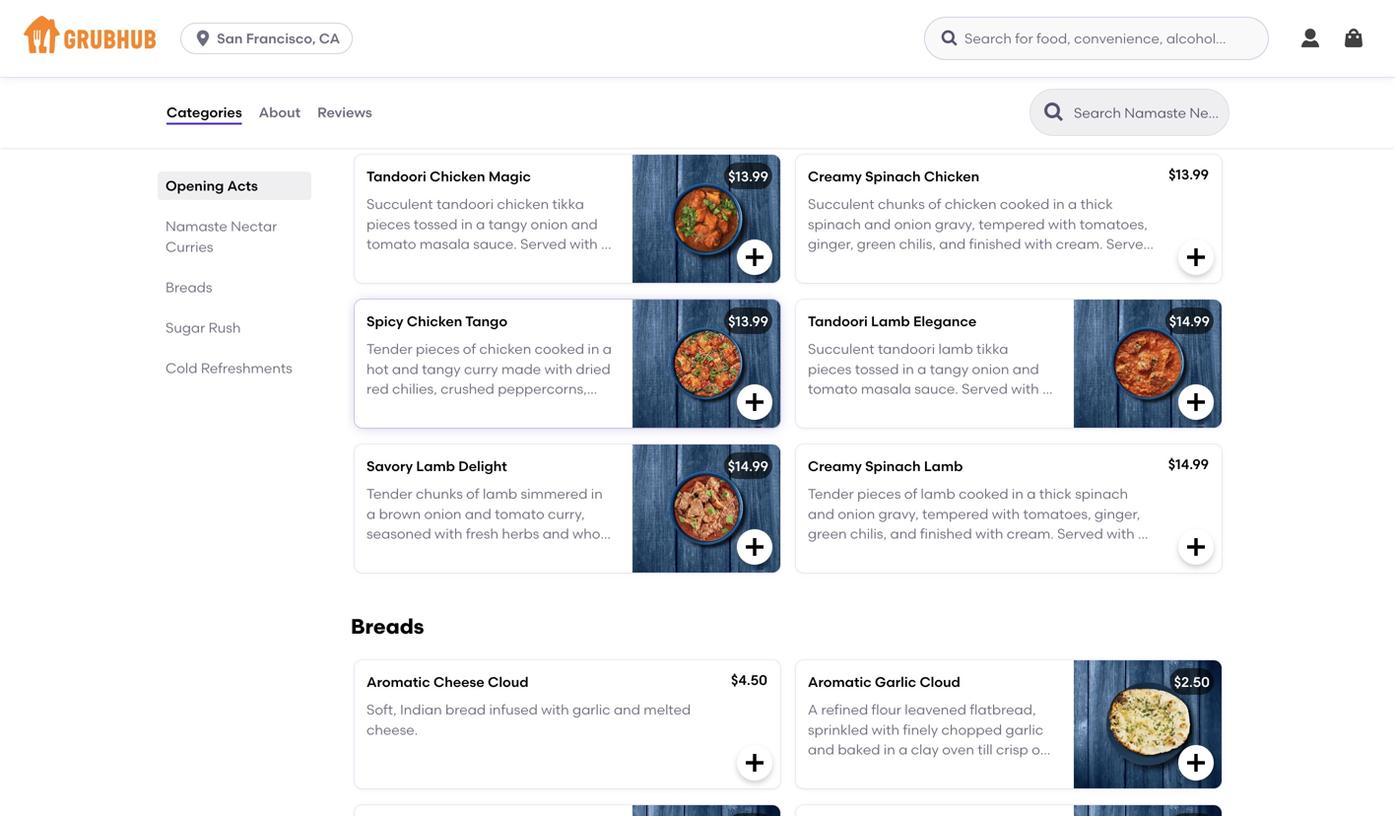 Task type: describe. For each thing, give the bounding box(es) containing it.
vinegar.
[[396, 401, 450, 417]]

rice. inside the tender pieces of chicken cooked in a hot and tangy curry made with dried red chilies, crushed peppercorns, and vinegar.  served with a side of aromatic white rice.
[[471, 421, 500, 437]]

seasoned
[[367, 526, 431, 542]]

side inside succulent tandoori chicken tikka pieces tossed in a tangy onion and tomato masala sauce. served with a side of aromatic white rice.
[[367, 256, 394, 273]]

namaste
[[166, 218, 227, 235]]

buttery chicken bliss image
[[1074, 10, 1222, 138]]

cold refreshments tab
[[166, 358, 304, 378]]

tender for tender pieces of chicken cooked in a hot and tangy curry made with dried red chilies, crushed peppercorns, and vinegar.  served with a side of aromatic white rice.
[[367, 341, 413, 357]]

side inside tender chunks of lamb simmered in a brown onion and tomato curry, seasoned with fresh herbs and whole indian spices. served with a side of aromatic white rice.
[[554, 546, 581, 562]]

tender for tender chunks of lamb simmered in a brown onion and tomato curry, seasoned with fresh herbs and whole indian spices. served with a side of aromatic white rice.
[[367, 486, 413, 502]]

Search Namaste Nectar search field
[[1072, 103, 1223, 122]]

oven
[[942, 741, 975, 758]]

$13.99 for magic
[[728, 168, 769, 185]]

cooked for tango
[[535, 341, 585, 357]]

melted
[[644, 701, 691, 718]]

indian inside soft, indian bread infused with garlic and melted cheese.
[[400, 701, 442, 718]]

till
[[978, 741, 993, 758]]

reviews
[[317, 104, 372, 121]]

curry
[[464, 361, 498, 377]]

and inside succulent tandoori lamb tikka pieces tossed in a tangy onion and tomato masala sauce. served with a side of aromatic white rice.
[[1013, 361, 1040, 377]]

white inside succulent tandoori lamb tikka pieces tossed in a tangy onion and tomato masala sauce. served with a side of aromatic white rice.
[[920, 401, 957, 417]]

finished for lamb
[[920, 526, 972, 542]]

finely
[[903, 721, 938, 738]]

opening acts tab
[[166, 175, 304, 196]]

simmered
[[521, 486, 588, 502]]

chopped
[[942, 721, 1003, 738]]

side inside the succulent chunks of chicken cooked in a thick spinach and onion gravy, tempered with tomatoes, ginger, green chilis, and finished with cream. served with a side of aromatic white rice.
[[852, 256, 879, 273]]

francisco,
[[246, 30, 316, 47]]

made
[[502, 361, 541, 377]]

herbs
[[502, 526, 539, 542]]

a
[[808, 701, 818, 718]]

savory lamb delight
[[367, 458, 507, 474]]

svg image for succulent chunks of chicken cooked in a thick spinach and onion gravy, tempered with tomatoes, ginger, green chilis, and finished with cream. served with a side of aromatic white rice.
[[1185, 245, 1208, 269]]

opening
[[166, 177, 224, 194]]

soft,
[[367, 701, 397, 718]]

clay
[[911, 741, 939, 758]]

tikka for chicken
[[552, 196, 584, 213]]

acts
[[227, 177, 258, 194]]

buttery bliss bread image
[[633, 805, 781, 816]]

aromatic for refined
[[808, 673, 872, 690]]

lamb for tender chunks of lamb simmered in a brown onion and tomato curry, seasoned with fresh herbs and whole indian spices. served with a side of aromatic white rice.
[[483, 486, 518, 502]]

nectar
[[231, 218, 277, 235]]

tomato for succulent tandoori lamb tikka pieces tossed in a tangy onion and tomato masala sauce. served with a side of aromatic white rice.
[[808, 381, 858, 397]]

elegance
[[914, 313, 977, 330]]

soft
[[916, 761, 941, 778]]

sugar
[[166, 319, 205, 336]]

lamb for savory
[[416, 458, 455, 474]]

spinach for succulent chunks of chicken cooked in a thick spinach and onion gravy, tempered with tomatoes, ginger, green chilis, and finished with cream. served with a side of aromatic white rice.
[[808, 216, 861, 233]]

chicken up the succulent chunks of chicken cooked in a thick spinach and onion gravy, tempered with tomatoes, ginger, green chilis, and finished with cream. served with a side of aromatic white rice.
[[924, 168, 980, 185]]

rice. inside the succulent chunks of chicken cooked in a thick spinach and onion gravy, tempered with tomatoes, ginger, green chilis, and finished with cream. served with a side of aromatic white rice.
[[1004, 256, 1032, 273]]

succulent tandoori lamb tikka pieces tossed in a tangy onion and tomato masala sauce. served with a side of aromatic white rice.
[[808, 341, 1052, 417]]

tomato for succulent tandoori chicken tikka pieces tossed in a tangy onion and tomato masala sauce. served with a side of aromatic white rice.
[[367, 236, 416, 253]]

in inside tender pieces of lamb cooked in a thick spinach and onion gravy, tempered with tomatoes, ginger, green chilis, and finished with cream. served with a side of aromatic white rice.
[[1012, 486, 1024, 502]]

svg image for buttery chicken bliss
[[1185, 100, 1208, 124]]

cream. for lamb
[[1007, 526, 1054, 542]]

sugar rush tab
[[166, 317, 304, 338]]

served inside the succulent chunks of chicken cooked in a thick spinach and onion gravy, tempered with tomatoes, ginger, green chilis, and finished with cream. served with a side of aromatic white rice.
[[1107, 236, 1153, 253]]

refreshments
[[201, 360, 292, 376]]

about
[[259, 104, 301, 121]]

creamy spinach lamb
[[808, 458, 963, 474]]

chilis, for chunks
[[900, 236, 936, 253]]

succulent chunks of chicken cooked in a thick spinach and onion gravy, tempered with tomatoes, ginger, green chilis, and finished with cream. served with a side of aromatic white rice.
[[808, 196, 1153, 273]]

opening acts
[[166, 177, 258, 194]]

soft, indian bread infused with garlic and melted cheese.
[[367, 701, 691, 738]]

spicy
[[367, 313, 404, 330]]

svg image for creamy spinach lamb
[[1185, 535, 1208, 559]]

garlic
[[875, 673, 917, 690]]

chicken for tango
[[407, 313, 462, 330]]

ca
[[319, 30, 340, 47]]

sugar rush
[[166, 319, 241, 336]]

leavened
[[905, 701, 967, 718]]

gravy, for lamb
[[879, 506, 919, 522]]

crisp
[[996, 741, 1029, 758]]

1 horizontal spatial breads
[[351, 614, 424, 639]]

tender for tender pieces of lamb cooked in a thick spinach and onion gravy, tempered with tomatoes, ginger, green chilis, and finished with cream. served with a side of aromatic white rice.
[[808, 486, 854, 502]]

svg image inside san francisco, ca button
[[193, 29, 213, 48]]

crushed
[[441, 381, 495, 397]]

a inside a refined flour leavened flatbread, sprinkled with finely chopped garlic and baked in a clay oven till crisp on the outside and soft on the inside.
[[899, 741, 908, 758]]

chicken for magic
[[430, 168, 485, 185]]

tandoori for tandoori chicken magic
[[367, 168, 427, 185]]

curries
[[166, 239, 213, 255]]

tandoori for tandoori lamb elegance
[[808, 313, 868, 330]]

tender pieces of lamb cooked in a thick spinach and onion gravy, tempered with tomatoes, ginger, green chilis, and finished with cream. served with a side of aromatic white rice.
[[808, 486, 1147, 562]]

white inside tender pieces of lamb cooked in a thick spinach and onion gravy, tempered with tomatoes, ginger, green chilis, and finished with cream. served with a side of aromatic white rice.
[[920, 546, 957, 562]]

whole
[[573, 526, 612, 542]]

chilis, for pieces
[[850, 526, 887, 542]]

ginger, for tender pieces of lamb cooked in a thick spinach and onion gravy, tempered with tomatoes, ginger, green chilis, and finished with cream. served with a side of aromatic white rice.
[[1095, 506, 1141, 522]]

pieces inside the tender pieces of chicken cooked in a hot and tangy curry made with dried red chilies, crushed peppercorns, and vinegar.  served with a side of aromatic white rice.
[[416, 341, 460, 357]]

a refined flour leavened flatbread, sprinkled with finely chopped garlic and baked in a clay oven till crisp on the outside and soft on the inside.
[[808, 701, 1049, 778]]

in inside tender chunks of lamb simmered in a brown onion and tomato curry, seasoned with fresh herbs and whole indian spices. served with a side of aromatic white rice.
[[591, 486, 603, 502]]

aromatic cheese cloud
[[367, 673, 529, 690]]

aromatic inside the tender pieces of chicken cooked in a hot and tangy curry made with dried red chilies, crushed peppercorns, and vinegar.  served with a side of aromatic white rice.
[[367, 421, 428, 437]]

aromatic inside tender pieces of lamb cooked in a thick spinach and onion gravy, tempered with tomatoes, ginger, green chilis, and finished with cream. served with a side of aromatic white rice.
[[855, 546, 917, 562]]

$2.50
[[1174, 673, 1210, 690]]

chilies,
[[392, 381, 437, 397]]

creamy for creamy spinach lamb
[[808, 458, 862, 474]]

svg image for savory lamb delight
[[743, 535, 767, 559]]

finished for chicken
[[969, 236, 1022, 253]]

savory
[[367, 458, 413, 474]]

namaste nectar curries tab
[[166, 216, 304, 257]]

$14.99 for succulent tandoori lamb tikka pieces tossed in a tangy onion and tomato masala sauce. served with a side of aromatic white rice.
[[1170, 313, 1210, 330]]

refined
[[821, 701, 868, 718]]

peppercorns,
[[498, 381, 587, 397]]

with inside soft, indian bread infused with garlic and melted cheese.
[[541, 701, 569, 718]]

aromatic inside the succulent chunks of chicken cooked in a thick spinach and onion gravy, tempered with tomatoes, ginger, green chilis, and finished with cream. served with a side of aromatic white rice.
[[899, 256, 961, 273]]

hot
[[367, 361, 389, 377]]

cooked for chicken
[[1000, 196, 1050, 213]]

tempered for chicken
[[979, 216, 1045, 233]]

svg image for tandoori chicken magic
[[743, 245, 767, 269]]

succulent for chicken
[[367, 196, 433, 213]]

san francisco, ca
[[217, 30, 340, 47]]

indian inside tender chunks of lamb simmered in a brown onion and tomato curry, seasoned with fresh herbs and whole indian spices. served with a side of aromatic white rice.
[[367, 546, 409, 562]]

tangy for tandoori lamb elegance
[[930, 361, 969, 377]]

namaste nectar curries
[[166, 218, 277, 255]]

2 horizontal spatial lamb
[[924, 458, 963, 474]]

succulent for spinach
[[808, 196, 875, 213]]

onion inside tender chunks of lamb simmered in a brown onion and tomato curry, seasoned with fresh herbs and whole indian spices. served with a side of aromatic white rice.
[[424, 506, 462, 522]]

categories
[[167, 104, 242, 121]]

in inside succulent tandoori lamb tikka pieces tossed in a tangy onion and tomato masala sauce. served with a side of aromatic white rice.
[[903, 361, 914, 377]]

svg image for aromatic garlic cloud
[[1185, 751, 1208, 775]]

pieces inside succulent tandoori chicken tikka pieces tossed in a tangy onion and tomato masala sauce. served with a side of aromatic white rice.
[[367, 216, 410, 233]]

bread
[[446, 701, 486, 718]]

tandoori for chicken
[[437, 196, 494, 213]]

tandoori chicken magic
[[367, 168, 531, 185]]

white inside the succulent chunks of chicken cooked in a thick spinach and onion gravy, tempered with tomatoes, ginger, green chilis, and finished with cream. served with a side of aromatic white rice.
[[964, 256, 1000, 273]]

aromatic for indian
[[367, 673, 430, 690]]

side inside succulent tandoori lamb tikka pieces tossed in a tangy onion and tomato masala sauce. served with a side of aromatic white rice.
[[808, 401, 835, 417]]

tangy for tandoori chicken magic
[[489, 216, 527, 233]]

cheese.
[[367, 721, 418, 738]]

onion inside the succulent chunks of chicken cooked in a thick spinach and onion gravy, tempered with tomatoes, ginger, green chilis, and finished with cream. served with a side of aromatic white rice.
[[894, 216, 932, 233]]

chicken for succulent chunks of chicken cooked in a thick spinach and onion gravy, tempered with tomatoes, ginger, green chilis, and finished with cream. served with a side of aromatic white rice.
[[945, 196, 997, 213]]

outside
[[833, 761, 883, 778]]

aromatic garlic cloud
[[808, 673, 961, 690]]

tempered for lamb
[[922, 506, 989, 522]]

0 horizontal spatial on
[[944, 761, 961, 778]]

masala for chicken
[[420, 236, 470, 253]]

delight
[[459, 458, 507, 474]]

$4.50
[[731, 672, 768, 688]]

chicken for tender pieces of chicken cooked in a hot and tangy curry made with dried red chilies, crushed peppercorns, and vinegar.  served with a side of aromatic white rice.
[[480, 341, 531, 357]]

chicken for bliss
[[861, 23, 916, 40]]

reviews button
[[316, 77, 373, 148]]

breads tab
[[166, 277, 304, 298]]

aromatic inside succulent tandoori lamb tikka pieces tossed in a tangy onion and tomato masala sauce. served with a side of aromatic white rice.
[[855, 401, 917, 417]]

creamy for creamy spinach chicken
[[808, 168, 862, 185]]



Task type: locate. For each thing, give the bounding box(es) containing it.
0 vertical spatial tikka
[[552, 196, 584, 213]]

of
[[928, 196, 942, 213], [397, 256, 410, 273], [882, 256, 896, 273], [463, 341, 476, 357], [577, 401, 590, 417], [839, 401, 852, 417], [466, 486, 480, 502], [905, 486, 918, 502], [584, 546, 598, 562], [839, 546, 852, 562]]

0 vertical spatial tomato
[[367, 236, 416, 253]]

lamb for tender pieces of lamb cooked in a thick spinach and onion gravy, tempered with tomatoes, ginger, green chilis, and finished with cream. served with a side of aromatic white rice.
[[921, 486, 956, 502]]

1 horizontal spatial tandoori
[[808, 313, 868, 330]]

green down the creamy spinach chicken
[[857, 236, 896, 253]]

tender inside the tender pieces of chicken cooked in a hot and tangy curry made with dried red chilies, crushed peppercorns, and vinegar.  served with a side of aromatic white rice.
[[367, 341, 413, 357]]

gravy, for chicken
[[935, 216, 976, 233]]

tossed for chicken
[[414, 216, 458, 233]]

lamb inside succulent tandoori lamb tikka pieces tossed in a tangy onion and tomato masala sauce. served with a side of aromatic white rice.
[[939, 341, 973, 357]]

of inside succulent tandoori chicken tikka pieces tossed in a tangy onion and tomato masala sauce. served with a side of aromatic white rice.
[[397, 256, 410, 273]]

garlic left melted
[[573, 701, 611, 718]]

1 vertical spatial finished
[[920, 526, 972, 542]]

finished
[[969, 236, 1022, 253], [920, 526, 972, 542]]

0 vertical spatial tomatoes,
[[1080, 216, 1148, 233]]

cream. for chicken
[[1056, 236, 1103, 253]]

0 vertical spatial breads
[[166, 279, 212, 296]]

the
[[808, 761, 830, 778], [965, 761, 986, 778]]

breads up aromatic cheese cloud
[[351, 614, 424, 639]]

buttery
[[808, 23, 858, 40]]

chicken left bliss
[[861, 23, 916, 40]]

0 horizontal spatial tossed
[[414, 216, 458, 233]]

1 aromatic from the left
[[367, 673, 430, 690]]

cloud up infused
[[488, 673, 529, 690]]

chilis, down the creamy spinach chicken
[[900, 236, 936, 253]]

about button
[[258, 77, 302, 148]]

in inside succulent tandoori chicken tikka pieces tossed in a tangy onion and tomato masala sauce. served with a side of aromatic white rice.
[[461, 216, 473, 233]]

0 vertical spatial garlic
[[573, 701, 611, 718]]

0 vertical spatial chunks
[[878, 196, 925, 213]]

rush
[[209, 319, 241, 336]]

tender up brown
[[367, 486, 413, 502]]

rice. inside succulent tandoori lamb tikka pieces tossed in a tangy onion and tomato masala sauce. served with a side of aromatic white rice.
[[960, 401, 988, 417]]

tandoori
[[437, 196, 494, 213], [878, 341, 935, 357]]

masala inside succulent tandoori chicken tikka pieces tossed in a tangy onion and tomato masala sauce. served with a side of aromatic white rice.
[[420, 236, 470, 253]]

inside.
[[990, 761, 1032, 778]]

0 horizontal spatial spinach
[[808, 216, 861, 233]]

rice. inside tender chunks of lamb simmered in a brown onion and tomato curry, seasoned with fresh herbs and whole indian spices. served with a side of aromatic white rice.
[[471, 566, 500, 582]]

1 horizontal spatial on
[[1032, 741, 1049, 758]]

finished down creamy spinach lamb
[[920, 526, 972, 542]]

search icon image
[[1043, 101, 1066, 124]]

cold refreshments
[[166, 360, 292, 376]]

finished up elegance
[[969, 236, 1022, 253]]

0 vertical spatial finished
[[969, 236, 1022, 253]]

1 vertical spatial tikka
[[977, 341, 1009, 357]]

2 cloud from the left
[[920, 673, 961, 690]]

2 vertical spatial cooked
[[959, 486, 1009, 502]]

chilis,
[[900, 236, 936, 253], [850, 526, 887, 542]]

1 vertical spatial gravy,
[[879, 506, 919, 522]]

2 horizontal spatial tomato
[[808, 381, 858, 397]]

onion down magic
[[531, 216, 568, 233]]

cooked inside the tender pieces of chicken cooked in a hot and tangy curry made with dried red chilies, crushed peppercorns, and vinegar.  served with a side of aromatic white rice.
[[535, 341, 585, 357]]

on
[[1032, 741, 1049, 758], [944, 761, 961, 778]]

svg image
[[1342, 27, 1366, 50], [940, 29, 960, 48], [1185, 100, 1208, 124], [743, 245, 767, 269], [743, 535, 767, 559], [1185, 535, 1208, 559], [1185, 751, 1208, 775]]

spicy chicken tango image
[[633, 299, 781, 428]]

aromatic down seasoned
[[367, 566, 428, 582]]

garlic up crisp
[[1006, 721, 1044, 738]]

1 vertical spatial cooked
[[535, 341, 585, 357]]

tikka inside succulent tandoori chicken tikka pieces tossed in a tangy onion and tomato masala sauce. served with a side of aromatic white rice.
[[552, 196, 584, 213]]

1 horizontal spatial masala
[[861, 381, 912, 397]]

onion
[[531, 216, 568, 233], [894, 216, 932, 233], [972, 361, 1010, 377], [424, 506, 462, 522], [838, 506, 875, 522]]

in inside the tender pieces of chicken cooked in a hot and tangy curry made with dried red chilies, crushed peppercorns, and vinegar.  served with a side of aromatic white rice.
[[588, 341, 600, 357]]

flatbread,
[[970, 701, 1036, 718]]

0 horizontal spatial tangy
[[422, 361, 461, 377]]

lamb down elegance
[[939, 341, 973, 357]]

tempered
[[979, 216, 1045, 233], [922, 506, 989, 522]]

1 vertical spatial tomato
[[808, 381, 858, 397]]

1 vertical spatial masala
[[861, 381, 912, 397]]

1 vertical spatial thick
[[1040, 486, 1072, 502]]

tomato inside succulent tandoori lamb tikka pieces tossed in a tangy onion and tomato masala sauce. served with a side of aromatic white rice.
[[808, 381, 858, 397]]

main navigation navigation
[[0, 0, 1396, 77]]

0 vertical spatial spinach
[[865, 168, 921, 185]]

1 horizontal spatial tikka
[[977, 341, 1009, 357]]

succulent down tandoori lamb elegance
[[808, 341, 875, 357]]

svg image for succulent tandoori lamb tikka pieces tossed in a tangy onion and tomato masala sauce. served with a side of aromatic white rice.
[[1185, 390, 1208, 414]]

2 horizontal spatial tangy
[[930, 361, 969, 377]]

pieces inside tender pieces of lamb cooked in a thick spinach and onion gravy, tempered with tomatoes, ginger, green chilis, and finished with cream. served with a side of aromatic white rice.
[[857, 486, 901, 502]]

1 horizontal spatial chunks
[[878, 196, 925, 213]]

sauce. inside succulent tandoori chicken tikka pieces tossed in a tangy onion and tomato masala sauce. served with a side of aromatic white rice.
[[473, 236, 517, 253]]

cheese
[[434, 673, 485, 690]]

rice. inside succulent tandoori chicken tikka pieces tossed in a tangy onion and tomato masala sauce. served with a side of aromatic white rice.
[[518, 256, 547, 273]]

spinach for chunks
[[865, 168, 921, 185]]

chicken delight curry image
[[633, 10, 781, 138]]

cold
[[166, 360, 198, 376]]

tandoori chicken magic image
[[633, 155, 781, 283]]

0 vertical spatial masala
[[420, 236, 470, 253]]

0 vertical spatial tossed
[[414, 216, 458, 233]]

svg image for tender pieces of chicken cooked in a hot and tangy curry made with dried red chilies, crushed peppercorns, and vinegar.  served with a side of aromatic white rice.
[[743, 390, 767, 414]]

the down the till
[[965, 761, 986, 778]]

chicken down the creamy spinach chicken
[[945, 196, 997, 213]]

1 vertical spatial indian
[[400, 701, 442, 718]]

1 vertical spatial spinach
[[865, 458, 921, 474]]

white inside tender chunks of lamb simmered in a brown onion and tomato curry, seasoned with fresh herbs and whole indian spices. served with a side of aromatic white rice.
[[432, 566, 468, 582]]

0 horizontal spatial tandoori
[[437, 196, 494, 213]]

Search for food, convenience, alcohol... search field
[[924, 17, 1269, 60]]

spinach for tender pieces of lamb cooked in a thick spinach and onion gravy, tempered with tomatoes, ginger, green chilis, and finished with cream. served with a side of aromatic white rice.
[[1075, 486, 1129, 502]]

tomato up herbs
[[495, 506, 545, 522]]

0 vertical spatial on
[[1032, 741, 1049, 758]]

garlic
[[573, 701, 611, 718], [1006, 721, 1044, 738]]

1 horizontal spatial gravy,
[[935, 216, 976, 233]]

rice.
[[518, 256, 547, 273], [1004, 256, 1032, 273], [960, 401, 988, 417], [471, 421, 500, 437], [960, 546, 988, 562], [471, 566, 500, 582]]

served inside succulent tandoori chicken tikka pieces tossed in a tangy onion and tomato masala sauce. served with a side of aromatic white rice.
[[520, 236, 567, 253]]

side
[[367, 256, 394, 273], [852, 256, 879, 273], [546, 401, 573, 417], [808, 401, 835, 417], [554, 546, 581, 562], [808, 546, 835, 562]]

0 vertical spatial spinach
[[808, 216, 861, 233]]

tandoori for lamb
[[878, 341, 935, 357]]

cloud for aromatic garlic cloud
[[920, 673, 961, 690]]

green for tender
[[808, 526, 847, 542]]

2 spinach from the top
[[865, 458, 921, 474]]

thick inside tender pieces of lamb cooked in a thick spinach and onion gravy, tempered with tomatoes, ginger, green chilis, and finished with cream. served with a side of aromatic white rice.
[[1040, 486, 1072, 502]]

1 horizontal spatial tossed
[[855, 361, 899, 377]]

1 vertical spatial tossed
[[855, 361, 899, 377]]

chicken left magic
[[430, 168, 485, 185]]

0 vertical spatial sauce.
[[473, 236, 517, 253]]

0 horizontal spatial garlic
[[573, 701, 611, 718]]

0 horizontal spatial thick
[[1040, 486, 1072, 502]]

cloud
[[488, 673, 529, 690], [920, 673, 961, 690]]

chicken inside the tender pieces of chicken cooked in a hot and tangy curry made with dried red chilies, crushed peppercorns, and vinegar.  served with a side of aromatic white rice.
[[480, 341, 531, 357]]

0 vertical spatial tempered
[[979, 216, 1045, 233]]

fresh
[[466, 526, 499, 542]]

spicy chicken tango
[[367, 313, 508, 330]]

chicken up made at the top left of page
[[480, 341, 531, 357]]

breads inside tab
[[166, 279, 212, 296]]

baked
[[838, 741, 881, 758]]

lamb down delight
[[483, 486, 518, 502]]

0 horizontal spatial chilis,
[[850, 526, 887, 542]]

curry,
[[548, 506, 585, 522]]

aromatic up refined
[[808, 673, 872, 690]]

1 vertical spatial on
[[944, 761, 961, 778]]

0 horizontal spatial gravy,
[[879, 506, 919, 522]]

1 horizontal spatial chilis,
[[900, 236, 936, 253]]

onion inside succulent tandoori chicken tikka pieces tossed in a tangy onion and tomato masala sauce. served with a side of aromatic white rice.
[[531, 216, 568, 233]]

1 horizontal spatial garlic
[[1006, 721, 1044, 738]]

1 vertical spatial sauce.
[[915, 381, 959, 397]]

chunks down savory lamb delight
[[416, 486, 463, 502]]

tikka
[[552, 196, 584, 213], [977, 341, 1009, 357]]

tossed inside succulent tandoori chicken tikka pieces tossed in a tangy onion and tomato masala sauce. served with a side of aromatic white rice.
[[414, 216, 458, 233]]

lamb left elegance
[[871, 313, 910, 330]]

red
[[367, 381, 389, 397]]

0 horizontal spatial lamb
[[416, 458, 455, 474]]

1 horizontal spatial aromatic
[[808, 673, 872, 690]]

breads down curries
[[166, 279, 212, 296]]

$13.99 for bliss
[[1170, 23, 1210, 40]]

tomatoes, inside tender pieces of lamb cooked in a thick spinach and onion gravy, tempered with tomatoes, ginger, green chilis, and finished with cream. served with a side of aromatic white rice.
[[1023, 506, 1092, 522]]

1 vertical spatial spinach
[[1075, 486, 1129, 502]]

tender chunks of lamb simmered in a brown onion and tomato curry, seasoned with fresh herbs and whole indian spices. served with a side of aromatic white rice.
[[367, 486, 612, 582]]

tandoori down tandoori chicken magic
[[437, 196, 494, 213]]

chilis, down creamy spinach lamb
[[850, 526, 887, 542]]

served
[[520, 236, 567, 253], [1107, 236, 1153, 253], [962, 381, 1008, 397], [453, 401, 499, 417], [1058, 526, 1104, 542], [461, 546, 507, 562]]

1 vertical spatial creamy
[[808, 458, 862, 474]]

infused
[[489, 701, 538, 718]]

pieces down creamy spinach lamb
[[857, 486, 901, 502]]

0 horizontal spatial chunks
[[416, 486, 463, 502]]

tomatoes, for tender pieces of lamb cooked in a thick spinach and onion gravy, tempered with tomatoes, ginger, green chilis, and finished with cream. served with a side of aromatic white rice.
[[1023, 506, 1092, 522]]

spinach
[[808, 216, 861, 233], [1075, 486, 1129, 502]]

sauce. down magic
[[473, 236, 517, 253]]

pieces inside succulent tandoori lamb tikka pieces tossed in a tangy onion and tomato masala sauce. served with a side of aromatic white rice.
[[808, 361, 852, 377]]

1 vertical spatial breads
[[351, 614, 424, 639]]

garlic inside a refined flour leavened flatbread, sprinkled with finely chopped garlic and baked in a clay oven till crisp on the outside and soft on the inside.
[[1006, 721, 1044, 738]]

tender pieces of chicken cooked in a hot and tangy curry made with dried red chilies, crushed peppercorns, and vinegar.  served with a side of aromatic white rice.
[[367, 341, 612, 437]]

0 vertical spatial creamy
[[808, 168, 862, 185]]

pieces down spicy chicken tango
[[416, 341, 460, 357]]

chunks inside tender chunks of lamb simmered in a brown onion and tomato curry, seasoned with fresh herbs and whole indian spices. served with a side of aromatic white rice.
[[416, 486, 463, 502]]

sprinkled
[[808, 721, 869, 738]]

1 vertical spatial tandoori
[[808, 313, 868, 330]]

succulent for lamb
[[808, 341, 875, 357]]

ginger,
[[808, 236, 854, 253], [1095, 506, 1141, 522]]

and inside soft, indian bread infused with garlic and melted cheese.
[[614, 701, 641, 718]]

chunks inside the succulent chunks of chicken cooked in a thick spinach and onion gravy, tempered with tomatoes, ginger, green chilis, and finished with cream. served with a side of aromatic white rice.
[[878, 196, 925, 213]]

cream. inside the succulent chunks of chicken cooked in a thick spinach and onion gravy, tempered with tomatoes, ginger, green chilis, and finished with cream. served with a side of aromatic white rice.
[[1056, 236, 1103, 253]]

aromatic inside succulent tandoori chicken tikka pieces tossed in a tangy onion and tomato masala sauce. served with a side of aromatic white rice.
[[414, 256, 476, 273]]

1 horizontal spatial sauce.
[[915, 381, 959, 397]]

1 horizontal spatial thick
[[1081, 196, 1113, 213]]

tango
[[465, 313, 508, 330]]

masala down tandoori lamb elegance
[[861, 381, 912, 397]]

tomato down tandoori lamb elegance
[[808, 381, 858, 397]]

0 horizontal spatial tandoori
[[367, 168, 427, 185]]

lamb
[[871, 313, 910, 330], [416, 458, 455, 474], [924, 458, 963, 474]]

succulent
[[367, 196, 433, 213], [808, 196, 875, 213], [808, 341, 875, 357]]

2 the from the left
[[965, 761, 986, 778]]

chicken inside succulent tandoori chicken tikka pieces tossed in a tangy onion and tomato masala sauce. served with a side of aromatic white rice.
[[497, 196, 549, 213]]

buttery chicken bliss
[[808, 23, 950, 40]]

aromatic down creamy spinach lamb
[[855, 546, 917, 562]]

$13.99
[[1170, 23, 1210, 40], [1169, 166, 1209, 183], [728, 168, 769, 185], [728, 313, 769, 330]]

succulent down the creamy spinach chicken
[[808, 196, 875, 213]]

flour
[[872, 701, 902, 718]]

tangy up crushed
[[422, 361, 461, 377]]

$14.99 for tender chunks of lamb simmered in a brown onion and tomato curry, seasoned with fresh herbs and whole indian spices. served with a side of aromatic white rice.
[[728, 458, 769, 474]]

onion inside tender pieces of lamb cooked in a thick spinach and onion gravy, tempered with tomatoes, ginger, green chilis, and finished with cream. served with a side of aromatic white rice.
[[838, 506, 875, 522]]

chicken inside the succulent chunks of chicken cooked in a thick spinach and onion gravy, tempered with tomatoes, ginger, green chilis, and finished with cream. served with a side of aromatic white rice.
[[945, 196, 997, 213]]

pieces down tandoori chicken magic
[[367, 216, 410, 233]]

0 vertical spatial chilis,
[[900, 236, 936, 253]]

spinach for pieces
[[865, 458, 921, 474]]

aromatic up spicy chicken tango
[[414, 256, 476, 273]]

0 vertical spatial green
[[857, 236, 896, 253]]

0 horizontal spatial sauce.
[[473, 236, 517, 253]]

lamb up tender pieces of lamb cooked in a thick spinach and onion gravy, tempered with tomatoes, ginger, green chilis, and finished with cream. served with a side of aromatic white rice.
[[924, 458, 963, 474]]

cooked inside tender pieces of lamb cooked in a thick spinach and onion gravy, tempered with tomatoes, ginger, green chilis, and finished with cream. served with a side of aromatic white rice.
[[959, 486, 1009, 502]]

0 horizontal spatial tikka
[[552, 196, 584, 213]]

1 vertical spatial ginger,
[[1095, 506, 1141, 522]]

san
[[217, 30, 243, 47]]

spiced potato swirl image
[[1074, 805, 1222, 816]]

chunks
[[878, 196, 925, 213], [416, 486, 463, 502]]

0 horizontal spatial aromatic
[[367, 673, 430, 690]]

0 vertical spatial gravy,
[[935, 216, 976, 233]]

thick for tender pieces of lamb cooked in a thick spinach and onion gravy, tempered with tomatoes, ginger, green chilis, and finished with cream. served with a side of aromatic white rice.
[[1040, 486, 1072, 502]]

1 vertical spatial tempered
[[922, 506, 989, 522]]

bliss
[[920, 23, 950, 40]]

0 horizontal spatial green
[[808, 526, 847, 542]]

gravy,
[[935, 216, 976, 233], [879, 506, 919, 522]]

1 horizontal spatial green
[[857, 236, 896, 253]]

spinach inside tender pieces of lamb cooked in a thick spinach and onion gravy, tempered with tomatoes, ginger, green chilis, and finished with cream. served with a side of aromatic white rice.
[[1075, 486, 1129, 502]]

onion down creamy spinach lamb
[[838, 506, 875, 522]]

white inside the tender pieces of chicken cooked in a hot and tangy curry made with dried red chilies, crushed peppercorns, and vinegar.  served with a side of aromatic white rice.
[[432, 421, 468, 437]]

1 vertical spatial chunks
[[416, 486, 463, 502]]

aromatic up creamy spinach lamb
[[855, 401, 917, 417]]

sauce. down elegance
[[915, 381, 959, 397]]

served inside succulent tandoori lamb tikka pieces tossed in a tangy onion and tomato masala sauce. served with a side of aromatic white rice.
[[962, 381, 1008, 397]]

cooked inside the succulent chunks of chicken cooked in a thick spinach and onion gravy, tempered with tomatoes, ginger, green chilis, and finished with cream. served with a side of aromatic white rice.
[[1000, 196, 1050, 213]]

tangy inside succulent tandoori chicken tikka pieces tossed in a tangy onion and tomato masala sauce. served with a side of aromatic white rice.
[[489, 216, 527, 233]]

0 horizontal spatial cloud
[[488, 673, 529, 690]]

on right crisp
[[1032, 741, 1049, 758]]

breads
[[166, 279, 212, 296], [351, 614, 424, 639]]

white inside succulent tandoori chicken tikka pieces tossed in a tangy onion and tomato masala sauce. served with a side of aromatic white rice.
[[479, 256, 515, 273]]

0 horizontal spatial masala
[[420, 236, 470, 253]]

succulent down tandoori chicken magic
[[367, 196, 433, 213]]

1 vertical spatial cream.
[[1007, 526, 1054, 542]]

aromatic up soft,
[[367, 673, 430, 690]]

0 vertical spatial cream.
[[1056, 236, 1103, 253]]

in inside the succulent chunks of chicken cooked in a thick spinach and onion gravy, tempered with tomatoes, ginger, green chilis, and finished with cream. served with a side of aromatic white rice.
[[1053, 196, 1065, 213]]

tossed for lamb
[[855, 361, 899, 377]]

aromatic
[[414, 256, 476, 273], [899, 256, 961, 273], [855, 401, 917, 417], [367, 421, 428, 437], [855, 546, 917, 562], [367, 566, 428, 582]]

ginger, for succulent chunks of chicken cooked in a thick spinach and onion gravy, tempered with tomatoes, ginger, green chilis, and finished with cream. served with a side of aromatic white rice.
[[808, 236, 854, 253]]

2 aromatic from the left
[[808, 673, 872, 690]]

2 vertical spatial tomato
[[495, 506, 545, 522]]

spices.
[[412, 546, 457, 562]]

0 horizontal spatial ginger,
[[808, 236, 854, 253]]

tandoori lamb elegance
[[808, 313, 977, 330]]

succulent tandoori chicken tikka pieces tossed in a tangy onion and tomato masala sauce. served with a side of aromatic white rice.
[[367, 196, 610, 273]]

served inside the tender pieces of chicken cooked in a hot and tangy curry made with dried red chilies, crushed peppercorns, and vinegar.  served with a side of aromatic white rice.
[[453, 401, 499, 417]]

$13.99 for tango
[[728, 313, 769, 330]]

dried
[[576, 361, 611, 377]]

1 horizontal spatial spinach
[[1075, 486, 1129, 502]]

0 horizontal spatial breads
[[166, 279, 212, 296]]

0 vertical spatial thick
[[1081, 196, 1113, 213]]

tomatoes, inside the succulent chunks of chicken cooked in a thick spinach and onion gravy, tempered with tomatoes, ginger, green chilis, and finished with cream. served with a side of aromatic white rice.
[[1080, 216, 1148, 233]]

tangy inside the tender pieces of chicken cooked in a hot and tangy curry made with dried red chilies, crushed peppercorns, and vinegar.  served with a side of aromatic white rice.
[[422, 361, 461, 377]]

chunks down the creamy spinach chicken
[[878, 196, 925, 213]]

garlic inside soft, indian bread infused with garlic and melted cheese.
[[573, 701, 611, 718]]

1 horizontal spatial cloud
[[920, 673, 961, 690]]

green inside tender pieces of lamb cooked in a thick spinach and onion gravy, tempered with tomatoes, ginger, green chilis, and finished with cream. served with a side of aromatic white rice.
[[808, 526, 847, 542]]

1 the from the left
[[808, 761, 830, 778]]

aromatic down vinegar.
[[367, 421, 428, 437]]

onion down the creamy spinach chicken
[[894, 216, 932, 233]]

succulent inside succulent tandoori chicken tikka pieces tossed in a tangy onion and tomato masala sauce. served with a side of aromatic white rice.
[[367, 196, 433, 213]]

1 horizontal spatial lamb
[[871, 313, 910, 330]]

cooked
[[1000, 196, 1050, 213], [535, 341, 585, 357], [959, 486, 1009, 502]]

1 spinach from the top
[[865, 168, 921, 185]]

with inside succulent tandoori lamb tikka pieces tossed in a tangy onion and tomato masala sauce. served with a side of aromatic white rice.
[[1011, 381, 1039, 397]]

indian up cheese.
[[400, 701, 442, 718]]

$14.99
[[1170, 313, 1210, 330], [1169, 456, 1209, 472], [728, 458, 769, 474]]

1 horizontal spatial ginger,
[[1095, 506, 1141, 522]]

ginger, inside tender pieces of lamb cooked in a thick spinach and onion gravy, tempered with tomatoes, ginger, green chilis, and finished with cream. served with a side of aromatic white rice.
[[1095, 506, 1141, 522]]

a
[[1068, 196, 1077, 213], [476, 216, 485, 233], [601, 236, 610, 253], [839, 256, 849, 273], [603, 341, 612, 357], [918, 361, 927, 377], [1043, 381, 1052, 397], [534, 401, 543, 417], [1027, 486, 1036, 502], [367, 506, 376, 522], [1138, 526, 1147, 542], [541, 546, 551, 562], [899, 741, 908, 758]]

sauce. inside succulent tandoori lamb tikka pieces tossed in a tangy onion and tomato masala sauce. served with a side of aromatic white rice.
[[915, 381, 959, 397]]

tikka inside succulent tandoori lamb tikka pieces tossed in a tangy onion and tomato masala sauce. served with a side of aromatic white rice.
[[977, 341, 1009, 357]]

brown
[[379, 506, 421, 522]]

gravy, down the creamy spinach chicken
[[935, 216, 976, 233]]

2 creamy from the top
[[808, 458, 862, 474]]

categories button
[[166, 77, 243, 148]]

gravy, down creamy spinach lamb
[[879, 506, 919, 522]]

aromatic up elegance
[[899, 256, 961, 273]]

tangy inside succulent tandoori lamb tikka pieces tossed in a tangy onion and tomato masala sauce. served with a side of aromatic white rice.
[[930, 361, 969, 377]]

savory lamb delight image
[[633, 444, 781, 572]]

lamb inside tender pieces of lamb cooked in a thick spinach and onion gravy, tempered with tomatoes, ginger, green chilis, and finished with cream. served with a side of aromatic white rice.
[[921, 486, 956, 502]]

masala down tandoori chicken magic
[[420, 236, 470, 253]]

0 vertical spatial ginger,
[[808, 236, 854, 253]]

1 vertical spatial tomatoes,
[[1023, 506, 1092, 522]]

served inside tender chunks of lamb simmered in a brown onion and tomato curry, seasoned with fresh herbs and whole indian spices. served with a side of aromatic white rice.
[[461, 546, 507, 562]]

1 creamy from the top
[[808, 168, 862, 185]]

1 vertical spatial chilis,
[[850, 526, 887, 542]]

cloud for aromatic cheese cloud
[[488, 673, 529, 690]]

cloud up leavened
[[920, 673, 961, 690]]

1 vertical spatial tandoori
[[878, 341, 935, 357]]

side inside tender pieces of lamb cooked in a thick spinach and onion gravy, tempered with tomatoes, ginger, green chilis, and finished with cream. served with a side of aromatic white rice.
[[808, 546, 835, 562]]

1 horizontal spatial tandoori
[[878, 341, 935, 357]]

chicken right 'spicy'
[[407, 313, 462, 330]]

pieces down tandoori lamb elegance
[[808, 361, 852, 377]]

0 vertical spatial tandoori
[[367, 168, 427, 185]]

spinach inside the succulent chunks of chicken cooked in a thick spinach and onion gravy, tempered with tomatoes, ginger, green chilis, and finished with cream. served with a side of aromatic white rice.
[[808, 216, 861, 233]]

succulent inside succulent tandoori lamb tikka pieces tossed in a tangy onion and tomato masala sauce. served with a side of aromatic white rice.
[[808, 341, 875, 357]]

tomato up 'spicy'
[[367, 236, 416, 253]]

0 vertical spatial tandoori
[[437, 196, 494, 213]]

green for succulent
[[857, 236, 896, 253]]

and inside succulent tandoori chicken tikka pieces tossed in a tangy onion and tomato masala sauce. served with a side of aromatic white rice.
[[571, 216, 598, 233]]

green down creamy spinach lamb
[[808, 526, 847, 542]]

chunks for lamb
[[416, 486, 463, 502]]

creamy spinach chicken
[[808, 168, 980, 185]]

pieces
[[367, 216, 410, 233], [416, 341, 460, 357], [808, 361, 852, 377], [857, 486, 901, 502]]

with inside a refined flour leavened flatbread, sprinkled with finely chopped garlic and baked in a clay oven till crisp on the outside and soft on the inside.
[[872, 721, 900, 738]]

1 vertical spatial garlic
[[1006, 721, 1044, 738]]

onion inside succulent tandoori lamb tikka pieces tossed in a tangy onion and tomato masala sauce. served with a side of aromatic white rice.
[[972, 361, 1010, 377]]

sauce.
[[473, 236, 517, 253], [915, 381, 959, 397]]

tomatoes, for succulent chunks of chicken cooked in a thick spinach and onion gravy, tempered with tomatoes, ginger, green chilis, and finished with cream. served with a side of aromatic white rice.
[[1080, 216, 1148, 233]]

indian down seasoned
[[367, 546, 409, 562]]

san francisco, ca button
[[180, 23, 361, 54]]

tikka for lamb
[[977, 341, 1009, 357]]

with inside succulent tandoori chicken tikka pieces tossed in a tangy onion and tomato masala sauce. served with a side of aromatic white rice.
[[570, 236, 598, 253]]

svg image
[[1299, 27, 1323, 50], [193, 29, 213, 48], [1185, 245, 1208, 269], [743, 390, 767, 414], [1185, 390, 1208, 414], [743, 751, 767, 775]]

chicken down magic
[[497, 196, 549, 213]]

0 vertical spatial cooked
[[1000, 196, 1050, 213]]

0 horizontal spatial the
[[808, 761, 830, 778]]

chunks for spinach
[[878, 196, 925, 213]]

gravy, inside tender pieces of lamb cooked in a thick spinach and onion gravy, tempered with tomatoes, ginger, green chilis, and finished with cream. served with a side of aromatic white rice.
[[879, 506, 919, 522]]

masala for lamb
[[861, 381, 912, 397]]

rice. inside tender pieces of lamb cooked in a thick spinach and onion gravy, tempered with tomatoes, ginger, green chilis, and finished with cream. served with a side of aromatic white rice.
[[960, 546, 988, 562]]

tossed down tandoori lamb elegance
[[855, 361, 899, 377]]

lamb right 'savory'
[[416, 458, 455, 474]]

1 horizontal spatial tomato
[[495, 506, 545, 522]]

tangy down magic
[[489, 216, 527, 233]]

ginger, inside the succulent chunks of chicken cooked in a thick spinach and onion gravy, tempered with tomatoes, ginger, green chilis, and finished with cream. served with a side of aromatic white rice.
[[808, 236, 854, 253]]

lamb for tandoori
[[871, 313, 910, 330]]

0 horizontal spatial tomato
[[367, 236, 416, 253]]

in
[[1053, 196, 1065, 213], [461, 216, 473, 233], [588, 341, 600, 357], [903, 361, 914, 377], [591, 486, 603, 502], [1012, 486, 1024, 502], [884, 741, 896, 758]]

1 horizontal spatial tangy
[[489, 216, 527, 233]]

finished inside the succulent chunks of chicken cooked in a thick spinach and onion gravy, tempered with tomatoes, ginger, green chilis, and finished with cream. served with a side of aromatic white rice.
[[969, 236, 1022, 253]]

1 horizontal spatial the
[[965, 761, 986, 778]]

1 vertical spatial green
[[808, 526, 847, 542]]

0 horizontal spatial cream.
[[1007, 526, 1054, 542]]

chicken
[[497, 196, 549, 213], [945, 196, 997, 213], [480, 341, 531, 357]]

of inside succulent tandoori lamb tikka pieces tossed in a tangy onion and tomato masala sauce. served with a side of aromatic white rice.
[[839, 401, 852, 417]]

finished inside tender pieces of lamb cooked in a thick spinach and onion gravy, tempered with tomatoes, ginger, green chilis, and finished with cream. served with a side of aromatic white rice.
[[920, 526, 972, 542]]

tandoori down tandoori lamb elegance
[[878, 341, 935, 357]]

onion up spices.
[[424, 506, 462, 522]]

tender down creamy spinach lamb
[[808, 486, 854, 502]]

tempered inside tender pieces of lamb cooked in a thick spinach and onion gravy, tempered with tomatoes, ginger, green chilis, and finished with cream. served with a side of aromatic white rice.
[[922, 506, 989, 522]]

tender inside tender chunks of lamb simmered in a brown onion and tomato curry, seasoned with fresh herbs and whole indian spices. served with a side of aromatic white rice.
[[367, 486, 413, 502]]

aromatic inside tender chunks of lamb simmered in a brown onion and tomato curry, seasoned with fresh herbs and whole indian spices. served with a side of aromatic white rice.
[[367, 566, 428, 582]]

and
[[571, 216, 598, 233], [865, 216, 891, 233], [940, 236, 966, 253], [392, 361, 419, 377], [1013, 361, 1040, 377], [367, 401, 393, 417], [465, 506, 492, 522], [808, 506, 835, 522], [543, 526, 569, 542], [890, 526, 917, 542], [614, 701, 641, 718], [808, 741, 835, 758], [886, 761, 913, 778]]

the left outside
[[808, 761, 830, 778]]

tandoori lamb elegance image
[[1074, 299, 1222, 428]]

svg image for soft, indian bread infused with garlic and melted cheese.
[[743, 751, 767, 775]]

succulent inside the succulent chunks of chicken cooked in a thick spinach and onion gravy, tempered with tomatoes, ginger, green chilis, and finished with cream. served with a side of aromatic white rice.
[[808, 196, 875, 213]]

tender up hot
[[367, 341, 413, 357]]

lamb down creamy spinach lamb
[[921, 486, 956, 502]]

chilis, inside tender pieces of lamb cooked in a thick spinach and onion gravy, tempered with tomatoes, ginger, green chilis, and finished with cream. served with a side of aromatic white rice.
[[850, 526, 887, 542]]

tossed down tandoori chicken magic
[[414, 216, 458, 233]]

tomato
[[367, 236, 416, 253], [808, 381, 858, 397], [495, 506, 545, 522]]

in inside a refined flour leavened flatbread, sprinkled with finely chopped garlic and baked in a clay oven till crisp on the outside and soft on the inside.
[[884, 741, 896, 758]]

creamy
[[808, 168, 862, 185], [808, 458, 862, 474]]

aromatic
[[367, 673, 430, 690], [808, 673, 872, 690]]

aromatic garlic cloud image
[[1074, 660, 1222, 788]]

side inside the tender pieces of chicken cooked in a hot and tangy curry made with dried red chilies, crushed peppercorns, and vinegar.  served with a side of aromatic white rice.
[[546, 401, 573, 417]]

masala inside succulent tandoori lamb tikka pieces tossed in a tangy onion and tomato masala sauce. served with a side of aromatic white rice.
[[861, 381, 912, 397]]

tangy down elegance
[[930, 361, 969, 377]]

on down oven
[[944, 761, 961, 778]]

thick for succulent chunks of chicken cooked in a thick spinach and onion gravy, tempered with tomatoes, ginger, green chilis, and finished with cream. served with a side of aromatic white rice.
[[1081, 196, 1113, 213]]

1 horizontal spatial cream.
[[1056, 236, 1103, 253]]

tomato inside tender chunks of lamb simmered in a brown onion and tomato curry, seasoned with fresh herbs and whole indian spices. served with a side of aromatic white rice.
[[495, 506, 545, 522]]

onion down elegance
[[972, 361, 1010, 377]]

sauce. for chicken
[[473, 236, 517, 253]]

magic
[[489, 168, 531, 185]]

cooked for lamb
[[959, 486, 1009, 502]]

tempered inside the succulent chunks of chicken cooked in a thick spinach and onion gravy, tempered with tomatoes, ginger, green chilis, and finished with cream. served with a side of aromatic white rice.
[[979, 216, 1045, 233]]

served inside tender pieces of lamb cooked in a thick spinach and onion gravy, tempered with tomatoes, ginger, green chilis, and finished with cream. served with a side of aromatic white rice.
[[1058, 526, 1104, 542]]

1 cloud from the left
[[488, 673, 529, 690]]

sauce. for lamb
[[915, 381, 959, 397]]

tandoori inside succulent tandoori lamb tikka pieces tossed in a tangy onion and tomato masala sauce. served with a side of aromatic white rice.
[[878, 341, 935, 357]]

green inside the succulent chunks of chicken cooked in a thick spinach and onion gravy, tempered with tomatoes, ginger, green chilis, and finished with cream. served with a side of aromatic white rice.
[[857, 236, 896, 253]]



Task type: vqa. For each thing, say whether or not it's contained in the screenshot.
"Sugar Rush"
yes



